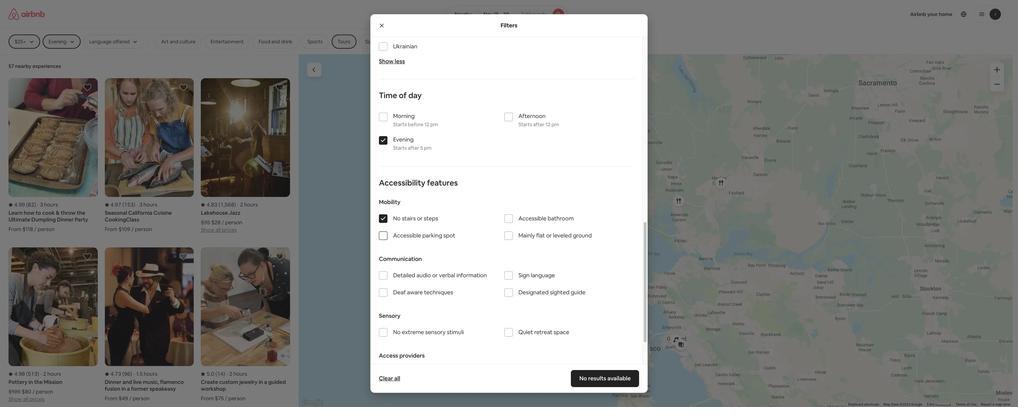 Task type: vqa. For each thing, say whether or not it's contained in the screenshot.
third miles
no



Task type: describe. For each thing, give the bounding box(es) containing it.
bathroom
[[548, 215, 574, 222]]

/ inside pottery in the mission $100 $80 / person show all prices
[[32, 389, 35, 395]]

4.73 (96)
[[110, 371, 132, 378]]

add guests
[[521, 11, 547, 17]]

learn how to cook & throw the ultimate dumpling dinner party from $118 / person
[[9, 210, 88, 233]]

–
[[500, 11, 503, 17]]

flamenco
[[160, 379, 184, 386]]

nov 15 – 30
[[484, 11, 509, 17]]

accessible for accessible parking spot
[[393, 232, 421, 239]]

$28
[[211, 219, 221, 226]]

clear all
[[379, 375, 400, 382]]

add to wishlist image for 3 hours
[[83, 83, 92, 92]]

Tours button
[[332, 34, 356, 49]]

jewelry
[[240, 379, 258, 386]]

designated
[[519, 289, 549, 296]]

pm for afternoon
[[552, 121, 559, 128]]

$118
[[22, 226, 33, 233]]

sightseeing
[[365, 38, 392, 45]]

person inside dinner and live music, flamenco fusion in a former speakeasy from $49 / person
[[133, 395, 150, 402]]

none search field containing nearby
[[446, 6, 567, 23]]

google image
[[301, 398, 324, 407]]

person inside lakehouse jazz $35 $28 / person show all prices
[[225, 219, 242, 226]]

2 for (1,568)
[[240, 201, 243, 208]]

keyboard
[[849, 403, 864, 407]]

person inside pottery in the mission $100 $80 / person show all prices
[[36, 389, 53, 395]]

features
[[427, 178, 458, 188]]

shortcuts
[[865, 403, 880, 407]]

speakeasy
[[150, 386, 176, 392]]

stairs
[[402, 215, 416, 222]]

deaf aware techniques
[[393, 289, 453, 296]]

google map
showing 24 experiences. region
[[299, 54, 1013, 407]]

Wellness button
[[401, 34, 433, 49]]

wellness
[[407, 38, 427, 45]]

4.98 (513)
[[14, 371, 39, 378]]

report a map error
[[981, 403, 1011, 407]]

lakehouse jazz group
[[201, 78, 290, 233]]

Sightseeing button
[[359, 34, 398, 49]]

california
[[128, 210, 152, 216]]

sensory
[[379, 312, 401, 320]]

seasonal
[[105, 210, 127, 216]]

art and culture
[[161, 38, 196, 45]]

/ inside lakehouse jazz $35 $28 / person show all prices
[[222, 219, 224, 226]]

food
[[259, 38, 270, 45]]

dumpling
[[31, 216, 56, 223]]

food and drink
[[259, 38, 293, 45]]

show inside filters dialog
[[379, 58, 394, 65]]

hours for california
[[144, 201, 157, 208]]

· 3 hours for to
[[37, 201, 58, 208]]

all inside pottery in the mission $100 $80 / person show all prices
[[23, 396, 28, 403]]

no for no results available
[[580, 375, 587, 382]]

2 for (513)
[[43, 371, 46, 378]]

techniques
[[424, 289, 453, 296]]

from inside create custom jewelry in a guided workshop from $75 / person
[[201, 395, 214, 402]]

hours for custom
[[234, 371, 247, 378]]

show inside pottery in the mission $100 $80 / person show all prices
[[9, 396, 22, 403]]

4.97 out of 5 average rating,  153 reviews image
[[105, 201, 135, 208]]

of for time
[[399, 90, 407, 100]]

no extreme sensory stimuli
[[393, 329, 464, 336]]

$75
[[215, 395, 224, 402]]

add to wishlist image for 2 hours
[[276, 253, 284, 261]]

create custom jewelry in a guided workshop group
[[201, 248, 290, 402]]

map data ©2023 google
[[884, 403, 923, 407]]

· 2 hours for in
[[41, 371, 61, 378]]

evening starts after 5 pm
[[393, 136, 432, 151]]

add to wishlist image for 4.73 (96)
[[179, 253, 188, 261]]

providers
[[400, 352, 425, 360]]

no for no extreme sensory stimuli
[[393, 329, 401, 336]]

person inside create custom jewelry in a guided workshop from $75 / person
[[229, 395, 246, 402]]

morning starts before 12 pm
[[393, 112, 438, 128]]

5 km
[[927, 403, 936, 407]]

fusion
[[105, 386, 120, 392]]

cook
[[42, 210, 55, 216]]

filters
[[501, 22, 518, 29]]

hours for and
[[144, 371, 158, 378]]

hours for jazz
[[244, 201, 258, 208]]

5 inside evening starts after 5 pm
[[420, 145, 423, 151]]

nov 15 – 30 button
[[478, 6, 516, 23]]

mission
[[44, 379, 62, 386]]

add
[[521, 11, 531, 17]]

12 for afternoon
[[546, 121, 551, 128]]

mainly flat or leveled ground
[[519, 232, 592, 239]]

/ inside learn how to cook & throw the ultimate dumpling dinner party from $118 / person
[[34, 226, 37, 233]]

live
[[133, 379, 142, 386]]

starts for afternoon
[[519, 121, 532, 128]]

1.5
[[136, 371, 143, 378]]

music,
[[143, 379, 159, 386]]

· 3 hours for cuisine
[[137, 201, 157, 208]]

/ inside dinner and live music, flamenco fusion in a former speakeasy from $49 / person
[[129, 395, 131, 402]]

(153)
[[122, 201, 135, 208]]

km
[[930, 403, 935, 407]]

all inside lakehouse jazz $35 $28 / person show all prices
[[216, 227, 221, 233]]

starts for evening
[[393, 145, 407, 151]]

pottery in the mission group
[[9, 248, 98, 403]]

to
[[36, 210, 41, 216]]

throw
[[61, 210, 76, 216]]

dinner and live music, flamenco fusion in a former speakeasy group
[[105, 248, 194, 402]]

show inside lakehouse jazz $35 $28 / person show all prices
[[201, 227, 214, 233]]

verbal
[[439, 272, 455, 279]]

keyboard shortcuts button
[[849, 402, 880, 407]]

guide
[[571, 289, 586, 296]]

entertainment
[[211, 38, 244, 45]]

hours for how
[[44, 201, 58, 208]]

· 2 hours for jazz
[[237, 201, 258, 208]]

ground
[[573, 232, 592, 239]]

time
[[379, 90, 397, 100]]

pottery
[[9, 379, 27, 386]]

sensory
[[425, 329, 446, 336]]

day
[[409, 90, 422, 100]]

accessible bathroom
[[519, 215, 574, 222]]

Sports button
[[302, 34, 329, 49]]

sighted
[[550, 289, 570, 296]]

show less
[[379, 58, 405, 65]]

communication
[[379, 255, 422, 263]]

show all prices button for prices
[[201, 226, 237, 233]]

afternoon starts after 12 pm
[[519, 112, 559, 128]]

map
[[996, 403, 1003, 407]]

the inside learn how to cook & throw the ultimate dumpling dinner party from $118 / person
[[77, 210, 85, 216]]

access
[[379, 352, 398, 360]]

accessible for accessible bathroom
[[519, 215, 547, 222]]

4.97
[[110, 201, 121, 208]]

use
[[971, 403, 977, 407]]

culture
[[180, 38, 196, 45]]

/ inside create custom jewelry in a guided workshop from $75 / person
[[225, 395, 227, 402]]

a inside dinner and live music, flamenco fusion in a former speakeasy from $49 / person
[[127, 386, 130, 392]]

dinner inside learn how to cook & throw the ultimate dumpling dinner party from $118 / person
[[57, 216, 74, 223]]

designated sighted guide
[[519, 289, 586, 296]]

4.83 (1,568)
[[207, 201, 236, 208]]

zoom in image
[[995, 67, 1000, 73]]

/ inside seasonal california cuisine cookingclass from $109 / person
[[132, 226, 134, 233]]

no for no stairs or steps
[[393, 215, 401, 222]]

guests
[[532, 11, 547, 17]]

ukrainian
[[393, 43, 418, 50]]

person inside seasonal california cuisine cookingclass from $109 / person
[[135, 226, 152, 233]]

or for steps
[[417, 215, 423, 222]]

keyboard shortcuts
[[849, 403, 880, 407]]

and for live
[[123, 379, 132, 386]]

workshop
[[201, 386, 226, 392]]

spot
[[444, 232, 455, 239]]

add to wishlist image for 4.83 (1,568)
[[276, 83, 284, 92]]

results
[[588, 375, 606, 382]]

report a map error link
[[981, 403, 1011, 407]]

prices inside lakehouse jazz $35 $28 / person show all prices
[[222, 227, 237, 233]]

evening
[[393, 136, 414, 143]]

guided
[[268, 379, 286, 386]]

dinner and live music, flamenco fusion in a former speakeasy from $49 / person
[[105, 379, 184, 402]]

3 for 4.99 (82)
[[40, 201, 43, 208]]



Task type: locate. For each thing, give the bounding box(es) containing it.
show all prices button down pottery
[[9, 395, 44, 403]]

hours inside lakehouse jazz group
[[244, 201, 258, 208]]

hours inside seasonal california cuisine cookingclass group
[[144, 201, 157, 208]]

hours up the music,
[[144, 371, 158, 378]]

in down (513)
[[29, 379, 33, 386]]

2 horizontal spatial in
[[259, 379, 263, 386]]

· inside dinner and live music, flamenco fusion in a former speakeasy group
[[134, 371, 135, 378]]

1 horizontal spatial 2
[[229, 371, 232, 378]]

and inside dinner and live music, flamenco fusion in a former speakeasy from $49 / person
[[123, 379, 132, 386]]

custom
[[219, 379, 238, 386]]

add guests button
[[515, 6, 567, 23]]

1 horizontal spatial show
[[201, 227, 214, 233]]

the
[[77, 210, 85, 216], [34, 379, 43, 386]]

/ right $49
[[129, 395, 131, 402]]

google
[[912, 403, 923, 407]]

extreme
[[402, 329, 424, 336]]

1 horizontal spatial in
[[121, 386, 126, 392]]

dinner inside dinner and live music, flamenco fusion in a former speakeasy from $49 / person
[[105, 379, 122, 386]]

1 vertical spatial or
[[546, 232, 552, 239]]

Art and culture button
[[155, 34, 202, 49]]

/ right $118
[[34, 226, 37, 233]]

create
[[201, 379, 218, 386]]

0 vertical spatial 5
[[420, 145, 423, 151]]

· right (513)
[[41, 371, 42, 378]]

·
[[37, 201, 39, 208], [137, 201, 138, 208], [237, 201, 239, 208], [41, 371, 42, 378], [134, 371, 135, 378], [227, 371, 228, 378]]

tours
[[338, 38, 350, 45]]

1 vertical spatial prices
[[29, 396, 44, 403]]

2 vertical spatial all
[[23, 396, 28, 403]]

or right audio
[[432, 272, 438, 279]]

0 horizontal spatial of
[[399, 90, 407, 100]]

0 vertical spatial accessible
[[519, 215, 547, 222]]

4.73 out of 5 average rating,  96 reviews image
[[105, 371, 132, 378]]

· for 4.97 (153)
[[137, 201, 138, 208]]

4.99 out of 5 average rating,  82 reviews image
[[9, 201, 36, 208]]

· 3 hours inside the learn how to cook & throw the ultimate dumpling dinner party group
[[37, 201, 58, 208]]

show all prices button down lakehouse
[[201, 226, 237, 233]]

person right $75
[[229, 395, 246, 402]]

deaf
[[393, 289, 406, 296]]

1 horizontal spatial prices
[[222, 227, 237, 233]]

profile element
[[576, 0, 1005, 28]]

from inside seasonal california cuisine cookingclass from $109 / person
[[105, 226, 117, 233]]

2 inside create custom jewelry in a guided workshop "group"
[[229, 371, 232, 378]]

add to wishlist image inside seasonal california cuisine cookingclass group
[[179, 83, 188, 92]]

0 horizontal spatial add to wishlist image
[[83, 83, 92, 92]]

jazz
[[229, 210, 240, 216]]

stimuli
[[447, 329, 464, 336]]

starts down afternoon
[[519, 121, 532, 128]]

0 vertical spatial or
[[417, 215, 423, 222]]

after down 'evening'
[[408, 145, 419, 151]]

hours inside pottery in the mission group
[[47, 371, 61, 378]]

seasonal california cuisine cookingclass from $109 / person
[[105, 210, 172, 233]]

1 vertical spatial the
[[34, 379, 43, 386]]

0 horizontal spatial accessible
[[393, 232, 421, 239]]

0 vertical spatial prices
[[222, 227, 237, 233]]

1 horizontal spatial after
[[534, 121, 545, 128]]

5 left km
[[927, 403, 929, 407]]

in inside dinner and live music, flamenco fusion in a former speakeasy from $49 / person
[[121, 386, 126, 392]]

hours up california
[[144, 201, 157, 208]]

2
[[240, 201, 243, 208], [43, 371, 46, 378], [229, 371, 232, 378]]

$35
[[201, 219, 210, 226]]

in up $49
[[121, 386, 126, 392]]

2 horizontal spatial 2
[[240, 201, 243, 208]]

add to wishlist image inside lakehouse jazz group
[[276, 83, 284, 92]]

or right flat
[[546, 232, 552, 239]]

4.73
[[110, 371, 121, 378]]

0 horizontal spatial 12
[[425, 121, 430, 128]]

12
[[425, 121, 430, 128], [546, 121, 551, 128]]

1 vertical spatial dinner
[[105, 379, 122, 386]]

· 2 hours inside lakehouse jazz group
[[237, 201, 258, 208]]

&
[[56, 210, 60, 216]]

0 vertical spatial of
[[399, 90, 407, 100]]

quiet retreat space
[[519, 329, 570, 336]]

starts for morning
[[393, 121, 407, 128]]

12 right before
[[425, 121, 430, 128]]

· for 4.99 (82)
[[37, 201, 39, 208]]

5.0 (14)
[[207, 371, 225, 378]]

starts inside morning starts before 12 pm
[[393, 121, 407, 128]]

0 horizontal spatial show all prices button
[[9, 395, 44, 403]]

1 vertical spatial all
[[395, 375, 400, 382]]

30
[[504, 11, 509, 17]]

and for culture
[[170, 38, 179, 45]]

1 vertical spatial add to wishlist image
[[276, 253, 284, 261]]

2 up jazz
[[240, 201, 243, 208]]

in inside pottery in the mission $100 $80 / person show all prices
[[29, 379, 33, 386]]

1 horizontal spatial a
[[264, 379, 267, 386]]

learn
[[9, 210, 23, 216]]

· right (82)
[[37, 201, 39, 208]]

/ right $80
[[32, 389, 35, 395]]

· 3 hours up california
[[137, 201, 157, 208]]

and for drink
[[271, 38, 280, 45]]

2 horizontal spatial show
[[379, 58, 394, 65]]

after inside afternoon starts after 12 pm
[[534, 121, 545, 128]]

or
[[417, 215, 423, 222], [546, 232, 552, 239], [432, 272, 438, 279]]

3 inside the learn how to cook & throw the ultimate dumpling dinner party group
[[40, 201, 43, 208]]

from left $109
[[105, 226, 117, 233]]

zoom out image
[[995, 81, 1000, 87]]

terms
[[956, 403, 966, 407]]

· 2 hours
[[237, 201, 258, 208], [41, 371, 61, 378], [227, 371, 247, 378]]

pm inside afternoon starts after 12 pm
[[552, 121, 559, 128]]

seasonal california cuisine cookingclass group
[[105, 78, 194, 233]]

add to wishlist image for 4.97 (153)
[[179, 83, 188, 92]]

afternoon
[[519, 112, 546, 120]]

0 vertical spatial show all prices button
[[201, 226, 237, 233]]

1 horizontal spatial dinner
[[105, 379, 122, 386]]

0 horizontal spatial or
[[417, 215, 423, 222]]

data
[[892, 403, 899, 407]]

from inside dinner and live music, flamenco fusion in a former speakeasy from $49 / person
[[105, 395, 117, 402]]

1 horizontal spatial 5
[[927, 403, 929, 407]]

57 nearby experiences
[[9, 63, 61, 69]]

1 horizontal spatial 12
[[546, 121, 551, 128]]

0 vertical spatial the
[[77, 210, 85, 216]]

1 horizontal spatial add to wishlist image
[[276, 253, 284, 261]]

4.98
[[14, 371, 25, 378]]

0 horizontal spatial prices
[[29, 396, 44, 403]]

after inside evening starts after 5 pm
[[408, 145, 419, 151]]

from
[[9, 226, 21, 233], [105, 226, 117, 233], [105, 395, 117, 402], [201, 395, 214, 402]]

show all prices button for show
[[9, 395, 44, 403]]

· inside lakehouse jazz group
[[237, 201, 239, 208]]

error
[[1004, 403, 1011, 407]]

1 vertical spatial 5
[[927, 403, 929, 407]]

of for terms
[[967, 403, 970, 407]]

morning
[[393, 112, 415, 120]]

/ right $75
[[225, 395, 227, 402]]

0 horizontal spatial the
[[34, 379, 43, 386]]

show left less
[[379, 58, 394, 65]]

hours up jewelry
[[234, 371, 247, 378]]

4.98 out of 5 average rating,  513 reviews image
[[9, 371, 39, 378]]

None search field
[[446, 6, 567, 23]]

no left stairs
[[393, 215, 401, 222]]

starts inside afternoon starts after 12 pm
[[519, 121, 532, 128]]

person down jazz
[[225, 219, 242, 226]]

0 vertical spatial show
[[379, 58, 394, 65]]

and
[[170, 38, 179, 45], [271, 38, 280, 45], [123, 379, 132, 386]]

starts down morning
[[393, 121, 407, 128]]

1 horizontal spatial · 3 hours
[[137, 201, 157, 208]]

flat
[[537, 232, 545, 239]]

1 · 3 hours from the left
[[37, 201, 58, 208]]

from inside learn how to cook & throw the ultimate dumpling dinner party from $118 / person
[[9, 226, 21, 233]]

or for verbal
[[432, 272, 438, 279]]

· inside seasonal california cuisine cookingclass group
[[137, 201, 138, 208]]

· 3 hours inside seasonal california cuisine cookingclass group
[[137, 201, 157, 208]]

4.83 out of 5 average rating,  1,568 reviews image
[[201, 201, 236, 208]]

show
[[379, 58, 394, 65], [201, 227, 214, 233], [9, 396, 22, 403]]

add to wishlist image inside dinner and live music, flamenco fusion in a former speakeasy group
[[179, 253, 188, 261]]

and inside food and drink "button"
[[271, 38, 280, 45]]

how
[[24, 210, 34, 216]]

· for 5.0 (14)
[[227, 371, 228, 378]]

leveled
[[553, 232, 572, 239]]

$109
[[119, 226, 130, 233]]

pm inside morning starts before 12 pm
[[431, 121, 438, 128]]

show down "$35"
[[201, 227, 214, 233]]

after for afternoon
[[534, 121, 545, 128]]

hours inside create custom jewelry in a guided workshop "group"
[[234, 371, 247, 378]]

(82)
[[26, 201, 36, 208]]

space
[[554, 329, 570, 336]]

· 2 hours up jazz
[[237, 201, 258, 208]]

hours up mission
[[47, 371, 61, 378]]

5
[[420, 145, 423, 151], [927, 403, 929, 407]]

prices inside pottery in the mission $100 $80 / person show all prices
[[29, 396, 44, 403]]

0 vertical spatial all
[[216, 227, 221, 233]]

add to wishlist image for 4.98 (513)
[[83, 253, 92, 261]]

4.83
[[207, 201, 218, 208]]

1 horizontal spatial and
[[170, 38, 179, 45]]

pm for morning
[[431, 121, 438, 128]]

1 horizontal spatial or
[[432, 272, 438, 279]]

prices
[[222, 227, 237, 233], [29, 396, 44, 403]]

in
[[29, 379, 33, 386], [259, 379, 263, 386], [121, 386, 126, 392]]

1 horizontal spatial all
[[216, 227, 221, 233]]

person inside learn how to cook & throw the ultimate dumpling dinner party from $118 / person
[[38, 226, 55, 233]]

3 inside seasonal california cuisine cookingclass group
[[139, 201, 142, 208]]

dinner left party
[[57, 216, 74, 223]]

2 vertical spatial no
[[580, 375, 587, 382]]

add to wishlist image
[[83, 83, 92, 92], [276, 253, 284, 261]]

· right '(14)'
[[227, 371, 228, 378]]

pm inside evening starts after 5 pm
[[424, 145, 432, 151]]

2 vertical spatial show
[[9, 396, 22, 403]]

starts down 'evening'
[[393, 145, 407, 151]]

Entertainment button
[[205, 34, 250, 49]]

nearby
[[455, 11, 472, 17]]

of left day
[[399, 90, 407, 100]]

15
[[494, 11, 499, 17]]

1 vertical spatial accessible
[[393, 232, 421, 239]]

dinner down the 4.73
[[105, 379, 122, 386]]

hours up cook
[[44, 201, 58, 208]]

3 up california
[[139, 201, 142, 208]]

the right throw
[[77, 210, 85, 216]]

and inside the art and culture button
[[170, 38, 179, 45]]

show all prices button inside pottery in the mission group
[[9, 395, 44, 403]]

a up $49
[[127, 386, 130, 392]]

after for evening
[[408, 145, 419, 151]]

· for 4.83 (1,568)
[[237, 201, 239, 208]]

detailed audio or verbal information
[[393, 272, 487, 279]]

clear all button
[[376, 372, 404, 386]]

person down california
[[135, 226, 152, 233]]

· 2 hours up mission
[[41, 371, 61, 378]]

hours right (1,568)
[[244, 201, 258, 208]]

time of day
[[379, 90, 422, 100]]

· 2 hours for custom
[[227, 371, 247, 378]]

show down $100 on the bottom of the page
[[9, 396, 22, 403]]

nearby button
[[446, 6, 478, 23]]

5 inside button
[[927, 403, 929, 407]]

12 inside afternoon starts after 12 pm
[[546, 121, 551, 128]]

person down mission
[[36, 389, 53, 395]]

all inside button
[[395, 375, 400, 382]]

person down dumpling
[[38, 226, 55, 233]]

before
[[408, 121, 424, 128]]

no left results
[[580, 375, 587, 382]]

0 vertical spatial dinner
[[57, 216, 74, 223]]

hours inside the learn how to cook & throw the ultimate dumpling dinner party group
[[44, 201, 58, 208]]

all down $28
[[216, 227, 221, 233]]

no inside no results available link
[[580, 375, 587, 382]]

1 vertical spatial after
[[408, 145, 419, 151]]

· for 4.73 (96)
[[134, 371, 135, 378]]

detailed
[[393, 272, 415, 279]]

audio
[[417, 272, 431, 279]]

a left guided
[[264, 379, 267, 386]]

retreat
[[535, 329, 553, 336]]

0 horizontal spatial a
[[127, 386, 130, 392]]

2 inside pottery in the mission group
[[43, 371, 46, 378]]

no results available link
[[571, 370, 639, 387]]

or right stairs
[[417, 215, 423, 222]]

$49
[[119, 395, 128, 402]]

and left drink
[[271, 38, 280, 45]]

1 3 from the left
[[40, 201, 43, 208]]

/ right $109
[[132, 226, 134, 233]]

0 horizontal spatial and
[[123, 379, 132, 386]]

the inside pottery in the mission $100 $80 / person show all prices
[[34, 379, 43, 386]]

the down (513)
[[34, 379, 43, 386]]

0 vertical spatial no
[[393, 215, 401, 222]]

12 inside morning starts before 12 pm
[[425, 121, 430, 128]]

5 down before
[[420, 145, 423, 151]]

· left 1.5
[[134, 371, 135, 378]]

0 horizontal spatial dinner
[[57, 216, 74, 223]]

2 12 from the left
[[546, 121, 551, 128]]

accessible down stairs
[[393, 232, 421, 239]]

1 vertical spatial no
[[393, 329, 401, 336]]

or for leveled
[[546, 232, 552, 239]]

2 horizontal spatial a
[[993, 403, 995, 407]]

nov
[[484, 11, 493, 17]]

0 horizontal spatial 5
[[420, 145, 423, 151]]

no left extreme
[[393, 329, 401, 336]]

0 horizontal spatial · 3 hours
[[37, 201, 58, 208]]

2 vertical spatial or
[[432, 272, 438, 279]]

1 vertical spatial show
[[201, 227, 214, 233]]

from down workshop
[[201, 395, 214, 402]]

prices down $80
[[29, 396, 44, 403]]

learn how to cook & throw the ultimate dumpling dinner party group
[[9, 78, 98, 233]]

show all prices button inside lakehouse jazz group
[[201, 226, 237, 233]]

2 inside lakehouse jazz group
[[240, 201, 243, 208]]

0 horizontal spatial in
[[29, 379, 33, 386]]

pm for evening
[[424, 145, 432, 151]]

1 vertical spatial of
[[967, 403, 970, 407]]

· for 4.98 (513)
[[41, 371, 42, 378]]

all down $80
[[23, 396, 28, 403]]

accessible up mainly
[[519, 215, 547, 222]]

aware
[[407, 289, 423, 296]]

hours inside dinner and live music, flamenco fusion in a former speakeasy group
[[144, 371, 158, 378]]

access providers
[[379, 352, 425, 360]]

1 vertical spatial show all prices button
[[9, 395, 44, 403]]

filters dialog
[[371, 0, 648, 407]]

in inside create custom jewelry in a guided workshop from $75 / person
[[259, 379, 263, 386]]

a left map
[[993, 403, 995, 407]]

of inside filters dialog
[[399, 90, 407, 100]]

show less button
[[379, 58, 405, 65]]

1 horizontal spatial accessible
[[519, 215, 547, 222]]

1 horizontal spatial show all prices button
[[201, 226, 237, 233]]

of left use
[[967, 403, 970, 407]]

Nature and outdoors button
[[436, 34, 496, 49]]

0 horizontal spatial show
[[9, 396, 22, 403]]

1 12 from the left
[[425, 121, 430, 128]]

2 horizontal spatial all
[[395, 375, 400, 382]]

0 horizontal spatial 3
[[40, 201, 43, 208]]

0 vertical spatial add to wishlist image
[[83, 83, 92, 92]]

· inside pottery in the mission group
[[41, 371, 42, 378]]

(96)
[[122, 371, 132, 378]]

1 horizontal spatial of
[[967, 403, 970, 407]]

· right (153)
[[137, 201, 138, 208]]

and down (96)
[[123, 379, 132, 386]]

dinner
[[57, 216, 74, 223], [105, 379, 122, 386]]

and right art at the left of page
[[170, 38, 179, 45]]

2 up the custom
[[229, 371, 232, 378]]

2 horizontal spatial or
[[546, 232, 552, 239]]

all right the clear
[[395, 375, 400, 382]]

5.0 out of 5 average rating,  14 reviews image
[[201, 371, 225, 378]]

a inside create custom jewelry in a guided workshop from $75 / person
[[264, 379, 267, 386]]

2 3 from the left
[[139, 201, 142, 208]]

0 horizontal spatial after
[[408, 145, 419, 151]]

less
[[395, 58, 405, 65]]

· inside the learn how to cook & throw the ultimate dumpling dinner party group
[[37, 201, 39, 208]]

person down former
[[133, 395, 150, 402]]

nearby
[[15, 63, 31, 69]]

2 up mission
[[43, 371, 46, 378]]

in right jewelry
[[259, 379, 263, 386]]

3 up to
[[40, 201, 43, 208]]

accessibility features
[[379, 178, 458, 188]]

12 down afternoon
[[546, 121, 551, 128]]

(14)
[[215, 371, 225, 378]]

starts inside evening starts after 5 pm
[[393, 145, 407, 151]]

0 horizontal spatial all
[[23, 396, 28, 403]]

· 2 hours up the custom
[[227, 371, 247, 378]]

lakehouse jazz $35 $28 / person show all prices
[[201, 210, 242, 233]]

2 for (14)
[[229, 371, 232, 378]]

available
[[608, 375, 631, 382]]

prices down jazz
[[222, 227, 237, 233]]

starts
[[393, 121, 407, 128], [519, 121, 532, 128], [393, 145, 407, 151]]

· 3 hours up cook
[[37, 201, 58, 208]]

0 vertical spatial after
[[534, 121, 545, 128]]

information
[[457, 272, 487, 279]]

· 2 hours inside pottery in the mission group
[[41, 371, 61, 378]]

add to wishlist image inside pottery in the mission group
[[83, 253, 92, 261]]

Food and drink button
[[253, 34, 299, 49]]

· 2 hours inside create custom jewelry in a guided workshop "group"
[[227, 371, 247, 378]]

/ right $28
[[222, 219, 224, 226]]

hours for in
[[47, 371, 61, 378]]

12 for morning
[[425, 121, 430, 128]]

· 3 hours
[[37, 201, 58, 208], [137, 201, 157, 208]]

2 · 3 hours from the left
[[137, 201, 157, 208]]

· inside create custom jewelry in a guided workshop "group"
[[227, 371, 228, 378]]

3 for 4.97 (153)
[[139, 201, 142, 208]]

from down fusion
[[105, 395, 117, 402]]

1 horizontal spatial 3
[[139, 201, 142, 208]]

pm
[[431, 121, 438, 128], [552, 121, 559, 128], [424, 145, 432, 151]]

· up jazz
[[237, 201, 239, 208]]

2 horizontal spatial and
[[271, 38, 280, 45]]

language
[[531, 272, 555, 279]]

0 horizontal spatial 2
[[43, 371, 46, 378]]

from down ultimate
[[9, 226, 21, 233]]

after down afternoon
[[534, 121, 545, 128]]

1 horizontal spatial the
[[77, 210, 85, 216]]

add to wishlist image
[[179, 83, 188, 92], [276, 83, 284, 92], [83, 253, 92, 261], [179, 253, 188, 261]]



